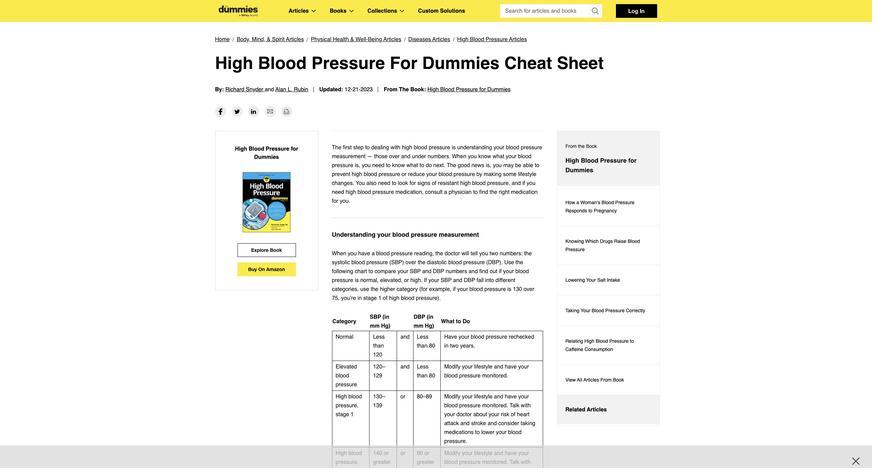 Task type: locate. For each thing, give the bounding box(es) containing it.
have for modify your lifestyle and have your blood pressure monitored. talk wit
[[505, 451, 517, 457]]

to right physician
[[473, 189, 478, 196]]

the left first
[[332, 145, 341, 151]]

2 hg) from the left
[[425, 323, 434, 330]]

0 horizontal spatial sbp
[[370, 315, 381, 321]]

have up risk in the bottom right of the page
[[505, 394, 517, 400]]

and down some
[[512, 180, 521, 187]]

0 horizontal spatial greater
[[373, 460, 391, 466]]

lifestyle down have your blood pressure rechecked in two years.
[[474, 364, 493, 371]]

3 modify from the top
[[444, 451, 460, 457]]

monitored. for modify your lifestyle and have your blood pressure monitored. talk wit
[[482, 460, 508, 466]]

pressure down elevated
[[336, 382, 357, 388]]

view all articles from book link
[[557, 365, 660, 396]]

high blood pressure for dummies
[[235, 146, 298, 161], [565, 157, 637, 174]]

doctor inside 'when you have a blood pressure reading, the doctor will tell you two numbers: the systolic blood pressure (sbp) over the diastolic blood pressure (dbp). use the following chart to compare your sbp and dbp numbers and find out if your blood pressure is normal, elevated, or high. if your sbp and dbp fall into different categories, use the higher category (for example, if your blood pressure is 130 over 75, you're in stage 1 of high blood pressure).'
[[445, 251, 460, 257]]

have up chart
[[358, 251, 370, 257]]

1
[[378, 296, 381, 302], [351, 412, 354, 418]]

3 monitored. from the top
[[482, 460, 508, 466]]

medication,
[[395, 189, 424, 196]]

buy
[[248, 267, 257, 273]]

mm for dbp (in mm hg)
[[414, 323, 423, 330]]

1 greater from the left
[[373, 460, 391, 466]]

2 vertical spatial if
[[453, 287, 456, 293]]

modify down pressure.
[[444, 451, 460, 457]]

may
[[503, 163, 514, 169]]

0 vertical spatial dbp
[[433, 269, 444, 275]]

0 vertical spatial find
[[479, 189, 488, 196]]

lifestyle down able
[[518, 172, 536, 178]]

0 horizontal spatial in
[[358, 296, 362, 302]]

1 vertical spatial book
[[270, 247, 282, 253]]

2 monitored. from the top
[[482, 403, 508, 409]]

80
[[429, 343, 435, 350], [429, 373, 435, 379]]

need down changes.
[[332, 189, 344, 196]]

or inside "140 or greater"
[[384, 451, 389, 457]]

1 horizontal spatial the
[[399, 87, 409, 93]]

a inside how a woman's blood pressure responds to pregnancy
[[576, 200, 579, 206]]

taking
[[565, 308, 579, 314]]

0 vertical spatial measurement
[[332, 154, 366, 160]]

pressure inside modify your lifestyle and have your blood pressure monitored.
[[459, 373, 481, 379]]

dbp down pressure).
[[414, 315, 425, 321]]

& for spirit
[[267, 36, 271, 43]]

articles up the cheat
[[509, 36, 527, 43]]

2 talk from the top
[[510, 460, 519, 466]]

1 vertical spatial sbp
[[441, 278, 452, 284]]

dbp (in mm hg)
[[414, 315, 434, 330]]

lowering your salt intake
[[565, 278, 620, 283]]

0 horizontal spatial when
[[332, 251, 346, 257]]

right
[[499, 189, 510, 196]]

have inside modify your lifestyle and have your blood pressure monitored. talk wit
[[505, 451, 517, 457]]

2 vertical spatial dbp
[[414, 315, 425, 321]]

80 up 80–89
[[429, 373, 435, 379]]

and up 'fall'
[[469, 269, 478, 275]]

monitored. inside modify your lifestyle and have your blood pressure monitored. talk wit
[[482, 460, 508, 466]]

1 horizontal spatial measurement
[[439, 231, 479, 239]]

1 vertical spatial when
[[332, 251, 346, 257]]

0 vertical spatial what
[[493, 154, 504, 160]]

know up news
[[478, 154, 491, 160]]

dummies inside tab
[[565, 167, 593, 174]]

look
[[398, 180, 408, 187]]

hg) for dbp (in mm hg)
[[425, 323, 434, 330]]

pressure inside have your blood pressure rechecked in two years.
[[486, 334, 507, 341]]

greater down 90
[[417, 460, 434, 466]]

2 less than 80 from the top
[[417, 364, 435, 379]]

measurement up will
[[439, 231, 479, 239]]

elevated blood pressure
[[336, 364, 357, 388]]

news
[[472, 163, 484, 169]]

than
[[373, 343, 384, 350], [417, 343, 428, 350], [417, 373, 428, 379]]

0 horizontal spatial measurement
[[332, 154, 366, 160]]

knowing which drugs raise blood pressure link
[[557, 227, 660, 265]]

pressure inside modify your lifestyle and have your blood pressure monitored. talk wit
[[459, 460, 481, 466]]

0 vertical spatial less than 80
[[417, 334, 435, 350]]

articles right spirit
[[286, 36, 304, 43]]

modify up attack
[[444, 394, 460, 400]]

cookie consent banner dialog
[[0, 444, 872, 469]]

pressure
[[429, 145, 450, 151], [521, 145, 542, 151], [332, 163, 353, 169], [379, 172, 400, 178], [454, 172, 475, 178], [373, 189, 394, 196], [411, 231, 437, 239], [391, 251, 413, 257], [366, 260, 388, 266], [463, 260, 485, 266], [332, 278, 353, 284], [484, 287, 506, 293], [486, 334, 507, 341], [459, 373, 481, 379], [336, 382, 357, 388], [459, 403, 481, 409], [459, 460, 481, 466]]

how a woman's blood pressure responds to pregnancy link
[[557, 188, 660, 227]]

hg)
[[381, 323, 390, 330], [425, 323, 434, 330]]

buy on amazon
[[248, 267, 285, 273]]

doctor up attack
[[456, 412, 472, 418]]

have inside modify your lifestyle and have your blood pressure monitored.
[[505, 364, 517, 371]]

2 vertical spatial is
[[507, 287, 511, 293]]

resistant
[[438, 180, 459, 187]]

hg) inside dbp (in mm hg)
[[425, 323, 434, 330]]

of up consult in the top of the page
[[432, 180, 436, 187]]

0 horizontal spatial of
[[383, 296, 388, 302]]

sbp up 'example,'
[[441, 278, 452, 284]]

1 vertical spatial the
[[332, 145, 341, 151]]

if up the medication
[[522, 180, 525, 187]]

you.
[[340, 198, 350, 205]]

pressure, inside the first step to dealing with high blood pressure is understanding your blood pressure measurement — those over and under numbers. when you know what your blood pressure is, you need to know what to do next. the good news is, you may be able to prevent high blood pressure or reduce your blood pressure by making some lifestyle changes. you also need to look for signs of resistant high blood pressure, and if you need high blood pressure medication, consult a physician to find the right medication for you.
[[487, 180, 510, 187]]

systolic
[[332, 260, 350, 266]]

or inside 90 or greater
[[425, 451, 429, 457]]

130– 139
[[373, 394, 385, 409]]

1 horizontal spatial pressure,
[[487, 180, 510, 187]]

dbp inside dbp (in mm hg)
[[414, 315, 425, 321]]

2 80 from the top
[[429, 373, 435, 379]]

0 horizontal spatial stage
[[336, 412, 349, 418]]

and right less than 120
[[400, 334, 410, 341]]

you're
[[341, 296, 356, 302]]

2 horizontal spatial is
[[507, 287, 511, 293]]

over right (sbp)
[[406, 260, 416, 266]]

2 mm from the left
[[414, 323, 423, 330]]

diseases articles link
[[408, 35, 450, 44]]

0 horizontal spatial 1
[[351, 412, 354, 418]]

1 mm from the left
[[370, 323, 380, 330]]

from inside high blood pressure for dummies tab
[[565, 144, 577, 149]]

lifestyle inside modify your lifestyle and have your blood pressure monitored. talk wit
[[474, 451, 493, 457]]

1 find from the top
[[479, 189, 488, 196]]

1 (in from the left
[[383, 315, 389, 321]]

talk inside modify your lifestyle and have your blood pressure monitored. talk with your doctor about your risk of heart attack and stroke and consider taking medications to lower your blood pressure.
[[510, 403, 519, 409]]

is, up making
[[486, 163, 491, 169]]

0 vertical spatial book
[[586, 144, 597, 149]]

open article categories image
[[311, 10, 316, 12]]

modify inside modify your lifestyle and have your blood pressure monitored. talk wit
[[444, 451, 460, 457]]

high inside 'when you have a blood pressure reading, the doctor will tell you two numbers: the systolic blood pressure (sbp) over the diastolic blood pressure (dbp). use the following chart to compare your sbp and dbp numbers and find out if your blood pressure is normal, elevated, or high. if your sbp and dbp fall into different categories, use the higher category (for example, if your blood pressure is 130 over 75, you're in stage 1 of high blood pressure).'
[[389, 296, 399, 302]]

80 for have your blood pressure rechecked in two years.
[[429, 343, 435, 350]]

have inside 'when you have a blood pressure reading, the doctor will tell you two numbers: the systolic blood pressure (sbp) over the diastolic blood pressure (dbp). use the following chart to compare your sbp and dbp numbers and find out if your blood pressure is normal, elevated, or high. if your sbp and dbp fall into different categories, use the higher category (for example, if your blood pressure is 130 over 75, you're in stage 1 of high blood pressure).'
[[358, 251, 370, 257]]

1 inside high blood pressure, stage 1
[[351, 412, 354, 418]]

monitored. for modify your lifestyle and have your blood pressure monitored.
[[482, 373, 508, 379]]

two down have
[[450, 343, 459, 350]]

1 vertical spatial if
[[499, 269, 502, 275]]

blood inside high blood pressure
[[349, 451, 362, 457]]

in down have
[[444, 343, 449, 350]]

0 vertical spatial sbp
[[410, 269, 421, 275]]

have inside modify your lifestyle and have your blood pressure monitored. talk with your doctor about your risk of heart attack and stroke and consider taking medications to lower your blood pressure.
[[505, 394, 517, 400]]

step
[[353, 145, 364, 151]]

than down dbp (in mm hg)
[[417, 343, 428, 350]]

2 horizontal spatial over
[[524, 287, 534, 293]]

& left 'well-'
[[350, 36, 354, 43]]

book image image
[[243, 173, 291, 233]]

lifestyle inside modify your lifestyle and have your blood pressure monitored. talk with your doctor about your risk of heart attack and stroke and consider taking medications to lower your blood pressure.
[[474, 394, 493, 400]]

1 80 from the top
[[429, 343, 435, 350]]

to inside 'relating high blood pressure to caffeine consumption'
[[630, 339, 634, 344]]

80–89
[[417, 394, 432, 400]]

1 modify from the top
[[444, 364, 460, 371]]

(in for sbp (in mm hg)
[[383, 315, 389, 321]]

years.
[[460, 343, 475, 350]]

& inside body, mind, & spirit articles link
[[267, 36, 271, 43]]

woman's
[[580, 200, 600, 206]]

0 horizontal spatial hg)
[[381, 323, 390, 330]]

2 vertical spatial of
[[511, 412, 515, 418]]

2 vertical spatial monitored.
[[482, 460, 508, 466]]

you down —
[[362, 163, 371, 169]]

pressure, down elevated blood pressure
[[336, 403, 359, 409]]

to inside 'when you have a blood pressure reading, the doctor will tell you two numbers: the systolic blood pressure (sbp) over the diastolic blood pressure (dbp). use the following chart to compare your sbp and dbp numbers and find out if your blood pressure is normal, elevated, or high. if your sbp and dbp fall into different categories, use the higher category (for example, if your blood pressure is 130 over 75, you're in stage 1 of high blood pressure).'
[[369, 269, 373, 275]]

talk inside modify your lifestyle and have your blood pressure monitored. talk wit
[[510, 460, 519, 466]]

open book categories image
[[349, 10, 354, 12]]

1 horizontal spatial (in
[[427, 315, 433, 321]]

your left salt at bottom
[[586, 278, 596, 283]]

or up category
[[404, 278, 409, 284]]

a up compare
[[372, 251, 375, 257]]

and down have your blood pressure rechecked in two years.
[[494, 364, 503, 371]]

high blood pressure for dummies cheat sheet
[[215, 53, 604, 73]]

2 vertical spatial the
[[447, 163, 456, 169]]

2 horizontal spatial sbp
[[441, 278, 452, 284]]

high up you
[[352, 172, 362, 178]]

talk for modify your lifestyle and have your blood pressure monitored. talk with your doctor about your risk of heart attack and stroke and consider taking medications to lower your blood pressure.
[[510, 403, 519, 409]]

dbp
[[433, 269, 444, 275], [464, 278, 475, 284], [414, 315, 425, 321]]

a down resistant
[[444, 189, 447, 196]]

and right "120–"
[[400, 364, 410, 371]]

the
[[578, 144, 585, 149], [490, 189, 497, 196], [436, 251, 443, 257], [524, 251, 532, 257], [418, 260, 425, 266], [516, 260, 523, 266], [371, 287, 378, 293]]

1 horizontal spatial if
[[499, 269, 502, 275]]

(in down higher
[[383, 315, 389, 321]]

0 horizontal spatial if
[[453, 287, 456, 293]]

0 horizontal spatial mm
[[370, 323, 380, 330]]

and inside modify your lifestyle and have your blood pressure monitored. talk wit
[[494, 451, 503, 457]]

diseases
[[408, 36, 431, 43]]

pressure up able
[[521, 145, 542, 151]]

0 vertical spatial with
[[391, 145, 400, 151]]

1 vertical spatial in
[[444, 343, 449, 350]]

1 vertical spatial a
[[576, 200, 579, 206]]

cheat
[[504, 53, 552, 73]]

high blood pressure for dummies tab
[[557, 131, 660, 186]]

1 vertical spatial pressure,
[[336, 403, 359, 409]]

have for modify your lifestyle and have your blood pressure monitored. talk with your doctor about your risk of heart attack and stroke and consider taking medications to lower your blood pressure.
[[505, 394, 517, 400]]

1 horizontal spatial from
[[565, 144, 577, 149]]

0 horizontal spatial two
[[450, 343, 459, 350]]

2 is, from the left
[[486, 163, 491, 169]]

how a woman's blood pressure responds to pregnancy
[[565, 200, 634, 214]]

to inside how a woman's blood pressure responds to pregnancy
[[588, 208, 592, 214]]

2 & from the left
[[350, 36, 354, 43]]

0 horizontal spatial what
[[406, 163, 418, 169]]

find up 'fall'
[[479, 269, 488, 275]]

pressure, up 'right' on the right top
[[487, 180, 510, 187]]

to left look
[[392, 180, 396, 187]]

from the book: high blood pressure for dummies
[[384, 87, 511, 93]]

mm inside dbp (in mm hg)
[[414, 323, 423, 330]]

modify down years.
[[444, 364, 460, 371]]

tell
[[471, 251, 478, 257]]

2 vertical spatial over
[[524, 287, 534, 293]]

0 vertical spatial know
[[478, 154, 491, 160]]

you right tell
[[479, 251, 488, 257]]

have down rechecked
[[505, 364, 517, 371]]

1 horizontal spatial 1
[[378, 296, 381, 302]]

0 horizontal spatial over
[[389, 154, 400, 160]]

& for well-
[[350, 36, 354, 43]]

2 vertical spatial need
[[332, 189, 344, 196]]

1 vertical spatial 80
[[429, 373, 435, 379]]

higher
[[380, 287, 395, 293]]

0 horizontal spatial from
[[384, 87, 398, 93]]

and up lower
[[488, 421, 497, 427]]

(in left what
[[427, 315, 433, 321]]

or right 140
[[384, 451, 389, 457]]

blood inside elevated blood pressure
[[336, 373, 349, 379]]

you up making
[[493, 163, 502, 169]]

1 monitored. from the top
[[482, 373, 508, 379]]

modify inside modify your lifestyle and have your blood pressure monitored. talk with your doctor about your risk of heart attack and stroke and consider taking medications to lower your blood pressure.
[[444, 394, 460, 400]]

1 less than 80 from the top
[[417, 334, 435, 350]]

find
[[479, 189, 488, 196], [479, 269, 488, 275]]

have
[[358, 251, 370, 257], [505, 364, 517, 371], [505, 394, 517, 400], [505, 451, 517, 457]]

pressure
[[486, 36, 508, 43], [311, 53, 385, 73], [456, 87, 478, 93], [266, 146, 289, 152], [600, 157, 627, 164], [615, 200, 634, 206], [565, 247, 585, 253], [605, 308, 625, 314], [609, 339, 629, 344]]

less than 80 for modify
[[417, 364, 435, 379]]

& inside physical health & well-being articles link
[[350, 36, 354, 43]]

(in for dbp (in mm hg)
[[427, 315, 433, 321]]

1 horizontal spatial high blood pressure for dummies
[[565, 157, 637, 174]]

1 vertical spatial need
[[378, 180, 390, 187]]

(in inside dbp (in mm hg)
[[427, 315, 433, 321]]

mm
[[370, 323, 380, 330], [414, 323, 423, 330]]

advertisement region
[[557, 97, 660, 183], [311, 446, 561, 469]]

1 vertical spatial two
[[450, 343, 459, 350]]

consider
[[498, 421, 519, 427]]

monitored. inside modify your lifestyle and have your blood pressure monitored.
[[482, 373, 508, 379]]

1 vertical spatial measurement
[[439, 231, 479, 239]]

from
[[384, 87, 398, 93], [565, 144, 577, 149], [600, 378, 612, 383]]

1 horizontal spatial hg)
[[425, 323, 434, 330]]

use
[[504, 260, 514, 266]]

a right how
[[576, 200, 579, 206]]

modify for modify your lifestyle and have your blood pressure monitored. talk wit
[[444, 451, 460, 457]]

group
[[500, 4, 602, 18]]

and left 'alan'
[[265, 87, 274, 93]]

hg) up less than 120
[[381, 323, 390, 330]]

diastolic
[[427, 260, 447, 266]]

90
[[417, 451, 423, 457]]

monitored.
[[482, 373, 508, 379], [482, 403, 508, 409], [482, 460, 508, 466]]

1 horizontal spatial greater
[[417, 460, 434, 466]]

1 vertical spatial modify
[[444, 394, 460, 400]]

when up good
[[452, 154, 466, 160]]

1 horizontal spatial with
[[521, 403, 531, 409]]

pressure left rechecked
[[486, 334, 507, 341]]

2 modify from the top
[[444, 394, 460, 400]]

explore
[[251, 247, 269, 253]]

1 vertical spatial what
[[406, 163, 418, 169]]

if inside the first step to dealing with high blood pressure is understanding your blood pressure measurement — those over and under numbers. when you know what your blood pressure is, you need to know what to do next. the good news is, you may be able to prevent high blood pressure or reduce your blood pressure by making some lifestyle changes. you also need to look for signs of resistant high blood pressure, and if you need high blood pressure medication, consult a physician to find the right medication for you.
[[522, 180, 525, 187]]

if
[[522, 180, 525, 187], [499, 269, 502, 275], [453, 287, 456, 293]]

open collections list image
[[400, 10, 404, 12]]

able
[[523, 163, 533, 169]]

1 horizontal spatial of
[[432, 180, 436, 187]]

pressure up reading,
[[411, 231, 437, 239]]

high down higher
[[389, 296, 399, 302]]

2 (in from the left
[[427, 315, 433, 321]]

0 vertical spatial monitored.
[[482, 373, 508, 379]]

do
[[426, 163, 432, 169]]

pressure inside how a woman's blood pressure responds to pregnancy
[[615, 200, 634, 206]]

or up look
[[402, 172, 406, 178]]

articles right being
[[383, 36, 401, 43]]

1 horizontal spatial &
[[350, 36, 354, 43]]

what
[[493, 154, 504, 160], [406, 163, 418, 169]]

about
[[473, 412, 487, 418]]

than up 120 in the left of the page
[[373, 343, 384, 350]]

if
[[424, 278, 427, 284]]

and inside modify your lifestyle and have your blood pressure monitored.
[[494, 364, 503, 371]]

lifestyle up about
[[474, 394, 493, 400]]

pressure down pressure.
[[459, 460, 481, 466]]

1 horizontal spatial is,
[[486, 163, 491, 169]]

modify inside modify your lifestyle and have your blood pressure monitored.
[[444, 364, 460, 371]]

0 horizontal spatial the
[[332, 145, 341, 151]]

caffeine
[[565, 347, 583, 353]]

is left understanding
[[452, 145, 456, 151]]

1 horizontal spatial dbp
[[433, 269, 444, 275]]

1 vertical spatial stage
[[336, 412, 349, 418]]

related articles tab
[[557, 396, 660, 425]]

1 horizontal spatial sbp
[[410, 269, 421, 275]]

1 vertical spatial your
[[581, 308, 590, 314]]

explore book link
[[237, 244, 296, 257]]

if right 'example,'
[[453, 287, 456, 293]]

1 vertical spatial monitored.
[[482, 403, 508, 409]]

monitored. inside modify your lifestyle and have your blood pressure monitored. talk with your doctor about your risk of heart attack and stroke and consider taking medications to lower your blood pressure.
[[482, 403, 508, 409]]

sbp inside 'sbp (in mm hg)'
[[370, 315, 381, 321]]

or left 80–89
[[400, 394, 405, 400]]

21-
[[353, 87, 361, 93]]

elevated,
[[380, 278, 403, 284]]

mm inside 'sbp (in mm hg)'
[[370, 323, 380, 330]]

less down dbp (in mm hg)
[[417, 334, 428, 341]]

1 horizontal spatial when
[[452, 154, 466, 160]]

1 hg) from the left
[[381, 323, 390, 330]]

related articles button
[[557, 396, 660, 425]]

high blood pressure for dummies link
[[427, 87, 511, 93]]

1 vertical spatial dbp
[[464, 278, 475, 284]]

0 vertical spatial the
[[399, 87, 409, 93]]

120–
[[373, 364, 385, 371]]

medications
[[444, 430, 474, 436]]

talk for modify your lifestyle and have your blood pressure monitored. talk wit
[[510, 460, 519, 466]]

1 & from the left
[[267, 36, 271, 43]]

two inside 'when you have a blood pressure reading, the doctor will tell you two numbers: the systolic blood pressure (sbp) over the diastolic blood pressure (dbp). use the following chart to compare your sbp and dbp numbers and find out if your blood pressure is normal, elevated, or high. if your sbp and dbp fall into different categories, use the higher category (for example, if your blood pressure is 130 over 75, you're in stage 1 of high blood pressure).'
[[490, 251, 498, 257]]

2 horizontal spatial a
[[576, 200, 579, 206]]

of inside the first step to dealing with high blood pressure is understanding your blood pressure measurement — those over and under numbers. when you know what your blood pressure is, you need to know what to do next. the good news is, you may be able to prevent high blood pressure or reduce your blood pressure by making some lifestyle changes. you also need to look for signs of resistant high blood pressure, and if you need high blood pressure medication, consult a physician to find the right medication for you.
[[432, 180, 436, 187]]

less than 80 for have
[[417, 334, 435, 350]]

custom solutions link
[[418, 7, 465, 15]]

1 vertical spatial find
[[479, 269, 488, 275]]

1 talk from the top
[[510, 403, 519, 409]]

lifestyle inside modify your lifestyle and have your blood pressure monitored.
[[474, 364, 493, 371]]

than for less
[[417, 343, 428, 350]]

0 vertical spatial in
[[358, 296, 362, 302]]

pressure inside tab
[[600, 157, 627, 164]]

taking your blood pressure correctly
[[565, 308, 645, 314]]

pressure down tell
[[463, 260, 485, 266]]

sbp (in mm hg)
[[370, 315, 390, 330]]

less up 80–89
[[417, 364, 428, 371]]

have down consider
[[505, 451, 517, 457]]

0 vertical spatial your
[[586, 278, 596, 283]]

0 vertical spatial over
[[389, 154, 400, 160]]

into
[[485, 278, 494, 284]]

2 horizontal spatial dbp
[[464, 278, 475, 284]]

when up systolic at the bottom left of page
[[332, 251, 346, 257]]

logo image
[[215, 5, 261, 17]]

to down correctly at the bottom right of the page
[[630, 339, 634, 344]]

less than 80 up 80–89
[[417, 364, 435, 379]]

1 horizontal spatial is
[[452, 145, 456, 151]]

0 vertical spatial two
[[490, 251, 498, 257]]

with inside the first step to dealing with high blood pressure is understanding your blood pressure measurement — those over and under numbers. when you know what your blood pressure is, you need to know what to do next. the good news is, you may be able to prevent high blood pressure or reduce your blood pressure by making some lifestyle changes. you also need to look for signs of resistant high blood pressure, and if you need high blood pressure medication, consult a physician to find the right medication for you.
[[391, 145, 400, 151]]

0 horizontal spatial is,
[[355, 163, 360, 169]]

of right risk in the bottom right of the page
[[511, 412, 515, 418]]

the left 'book:'
[[399, 87, 409, 93]]

over inside the first step to dealing with high blood pressure is understanding your blood pressure measurement — those over and under numbers. when you know what your blood pressure is, you need to know what to do next. the good news is, you may be able to prevent high blood pressure or reduce your blood pressure by making some lifestyle changes. you also need to look for signs of resistant high blood pressure, and if you need high blood pressure medication, consult a physician to find the right medication for you.
[[389, 154, 400, 160]]

find inside the first step to dealing with high blood pressure is understanding your blood pressure measurement — those over and under numbers. when you know what your blood pressure is, you need to know what to do next. the good news is, you may be able to prevent high blood pressure or reduce your blood pressure by making some lifestyle changes. you also need to look for signs of resistant high blood pressure, and if you need high blood pressure medication, consult a physician to find the right medication for you.
[[479, 189, 488, 196]]

pregnancy
[[594, 208, 617, 214]]

1 vertical spatial from
[[565, 144, 577, 149]]

over
[[389, 154, 400, 160], [406, 260, 416, 266], [524, 287, 534, 293]]

greater for 140
[[373, 460, 391, 466]]

of
[[432, 180, 436, 187], [383, 296, 388, 302], [511, 412, 515, 418]]

less than 80
[[417, 334, 435, 350], [417, 364, 435, 379]]

pressure down good
[[454, 172, 475, 178]]

2 greater from the left
[[417, 460, 434, 466]]

0 vertical spatial if
[[522, 180, 525, 187]]

hg) inside 'sbp (in mm hg)'
[[381, 323, 390, 330]]

0 horizontal spatial know
[[392, 163, 405, 169]]

blood inside 'relating high blood pressure to caffeine consumption'
[[596, 339, 608, 344]]

to inside modify your lifestyle and have your blood pressure monitored. talk with your doctor about your risk of heart attack and stroke and consider taking medications to lower your blood pressure.
[[475, 430, 480, 436]]

pressure up look
[[379, 172, 400, 178]]

2 vertical spatial a
[[372, 251, 375, 257]]

to up normal,
[[369, 269, 373, 275]]

1 horizontal spatial a
[[444, 189, 447, 196]]

2 find from the top
[[479, 269, 488, 275]]

1 vertical spatial 1
[[351, 412, 354, 418]]

of inside 'when you have a blood pressure reading, the doctor will tell you two numbers: the systolic blood pressure (sbp) over the diastolic blood pressure (dbp). use the following chart to compare your sbp and dbp numbers and find out if your blood pressure is normal, elevated, or high. if your sbp and dbp fall into different categories, use the higher category (for example, if your blood pressure is 130 over 75, you're in stage 1 of high blood pressure).'
[[383, 296, 388, 302]]

physical health & well-being articles link
[[311, 35, 401, 44]]

1 vertical spatial talk
[[510, 460, 519, 466]]

what up may
[[493, 154, 504, 160]]

to down stroke
[[475, 430, 480, 436]]

blood inside high blood pressure, stage 1
[[349, 394, 362, 400]]

0 vertical spatial of
[[432, 180, 436, 187]]

2023
[[361, 87, 373, 93]]

body,
[[237, 36, 250, 43]]

sbp up less than 120
[[370, 315, 381, 321]]

is down chart
[[355, 278, 359, 284]]

mm up less than 120
[[370, 323, 380, 330]]

0 horizontal spatial a
[[372, 251, 375, 257]]

when
[[452, 154, 466, 160], [332, 251, 346, 257]]

1 vertical spatial doctor
[[456, 412, 472, 418]]

(in inside 'sbp (in mm hg)'
[[383, 315, 389, 321]]

2 vertical spatial from
[[600, 378, 612, 383]]



Task type: vqa. For each thing, say whether or not it's contained in the screenshot.


Task type: describe. For each thing, give the bounding box(es) containing it.
1 vertical spatial know
[[392, 163, 405, 169]]

in inside have your blood pressure rechecked in two years.
[[444, 343, 449, 350]]

intake
[[607, 278, 620, 283]]

your for taking
[[581, 308, 590, 314]]

with inside modify your lifestyle and have your blood pressure monitored. talk with your doctor about your risk of heart attack and stroke and consider taking medications to lower your blood pressure.
[[521, 403, 531, 409]]

category
[[397, 287, 418, 293]]

responds
[[565, 208, 587, 214]]

and down the numbers
[[453, 278, 462, 284]]

130–
[[373, 394, 385, 400]]

stage inside high blood pressure, stage 1
[[336, 412, 349, 418]]

high blood pressure
[[336, 451, 362, 469]]

less for 120–
[[417, 364, 428, 371]]

which
[[585, 239, 599, 244]]

when inside 'when you have a blood pressure reading, the doctor will tell you two numbers: the systolic blood pressure (sbp) over the diastolic blood pressure (dbp). use the following chart to compare your sbp and dbp numbers and find out if your blood pressure is normal, elevated, or high. if your sbp and dbp fall into different categories, use the higher category (for example, if your blood pressure is 130 over 75, you're in stage 1 of high blood pressure).'
[[332, 251, 346, 257]]

how
[[565, 200, 575, 206]]

modify for modify your lifestyle and have your blood pressure monitored. talk with your doctor about your risk of heart attack and stroke and consider taking medications to lower your blood pressure.
[[444, 394, 460, 400]]

alan
[[275, 87, 286, 93]]

and up risk in the bottom right of the page
[[494, 394, 503, 400]]

by:
[[215, 87, 224, 93]]

from for from the book
[[565, 144, 577, 149]]

fall
[[477, 278, 484, 284]]

pressure inside modify your lifestyle and have your blood pressure monitored. talk with your doctor about your risk of heart attack and stroke and consider taking medications to lower your blood pressure.
[[459, 403, 481, 409]]

knowing which drugs raise blood pressure
[[565, 239, 640, 253]]

dealing
[[371, 145, 389, 151]]

and left under
[[401, 154, 410, 160]]

2 horizontal spatial the
[[447, 163, 456, 169]]

lower
[[481, 430, 494, 436]]

less for less
[[417, 334, 428, 341]]

pressure up prevent
[[332, 163, 353, 169]]

blood inside have your blood pressure rechecked in two years.
[[471, 334, 484, 341]]

what to do
[[441, 319, 470, 325]]

normal
[[336, 334, 353, 341]]

by: richard snyder and alan l. rubin
[[215, 87, 308, 93]]

changes.
[[332, 180, 354, 187]]

pressure inside elevated blood pressure
[[336, 382, 357, 388]]

0 vertical spatial need
[[372, 163, 384, 169]]

hg) for sbp (in mm hg)
[[381, 323, 390, 330]]

high blood pressure for dummies inside tab
[[565, 157, 637, 174]]

1 horizontal spatial know
[[478, 154, 491, 160]]

you up the medication
[[527, 180, 536, 187]]

articles left open article categories icon at the left top
[[289, 8, 309, 14]]

pressure up numbers.
[[429, 145, 450, 151]]

articles inside button
[[587, 407, 607, 414]]

numbers:
[[500, 251, 523, 257]]

your inside have your blood pressure rechecked in two years.
[[459, 334, 469, 341]]

lifestyle for modify your lifestyle and have your blood pressure monitored. talk with your doctor about your risk of heart attack and stroke and consider taking medications to lower your blood pressure.
[[474, 394, 493, 400]]

physician
[[449, 189, 472, 196]]

reading,
[[414, 251, 434, 257]]

pressure up (sbp)
[[391, 251, 413, 257]]

buy on amazon link
[[237, 263, 296, 277]]

lifestyle for modify your lifestyle and have your blood pressure monitored.
[[474, 364, 493, 371]]

high inside tab
[[565, 157, 579, 164]]

to right able
[[535, 163, 539, 169]]

articles right diseases
[[432, 36, 450, 43]]

taking
[[521, 421, 535, 427]]

of inside modify your lifestyle and have your blood pressure monitored. talk with your doctor about your risk of heart attack and stroke and consider taking medications to lower your blood pressure.
[[511, 412, 515, 418]]

two inside have your blood pressure rechecked in two years.
[[450, 343, 459, 350]]

80 for modify your lifestyle and have your blood pressure monitored.
[[429, 373, 435, 379]]

stage inside 'when you have a blood pressure reading, the doctor will tell you two numbers: the systolic blood pressure (sbp) over the diastolic blood pressure (dbp). use the following chart to compare your sbp and dbp numbers and find out if your blood pressure is normal, elevated, or high. if your sbp and dbp fall into different categories, use the higher category (for example, if your blood pressure is 130 over 75, you're in stage 1 of high blood pressure).'
[[363, 296, 377, 302]]

0 horizontal spatial high blood pressure for dummies
[[235, 146, 298, 161]]

less than 120
[[373, 334, 385, 359]]

pressure inside knowing which drugs raise blood pressure
[[565, 247, 585, 253]]

body, mind, & spirit articles link
[[237, 35, 304, 44]]

understanding
[[332, 231, 376, 239]]

you up systolic at the bottom left of page
[[348, 251, 357, 257]]

high.
[[410, 278, 422, 284]]

taking your blood pressure correctly link
[[557, 296, 660, 327]]

pressure down following
[[332, 278, 353, 284]]

from for from the book: high blood pressure for dummies
[[384, 87, 398, 93]]

updated: 12-21-2023
[[319, 87, 373, 93]]

by
[[476, 172, 482, 178]]

sheet
[[557, 53, 604, 73]]

home
[[215, 36, 230, 43]]

1 horizontal spatial over
[[406, 260, 416, 266]]

rechecked
[[509, 334, 534, 341]]

l.
[[288, 87, 292, 93]]

pressure, inside high blood pressure, stage 1
[[336, 403, 359, 409]]

richard snyder link
[[225, 87, 265, 93]]

pressure down also
[[373, 189, 394, 196]]

solutions
[[440, 8, 465, 14]]

mm for sbp (in mm hg)
[[370, 323, 380, 330]]

when you have a blood pressure reading, the doctor will tell you two numbers: the systolic blood pressure (sbp) over the diastolic blood pressure (dbp). use the following chart to compare your sbp and dbp numbers and find out if your blood pressure is normal, elevated, or high. if your sbp and dbp fall into different categories, use the higher category (for example, if your blood pressure is 130 over 75, you're in stage 1 of high blood pressure).
[[332, 251, 534, 302]]

measurement inside the first step to dealing with high blood pressure is understanding your blood pressure measurement — those over and under numbers. when you know what your blood pressure is, you need to know what to do next. the good news is, you may be able to prevent high blood pressure or reduce your blood pressure by making some lifestyle changes. you also need to look for signs of resistant high blood pressure, and if you need high blood pressure medication, consult a physician to find the right medication for you.
[[332, 154, 366, 160]]

from the book
[[565, 144, 597, 149]]

pressure inside 'relating high blood pressure to caffeine consumption'
[[609, 339, 629, 344]]

lowering your salt intake link
[[557, 265, 660, 296]]

for
[[390, 53, 417, 73]]

1 vertical spatial is
[[355, 278, 359, 284]]

Search for articles and books text field
[[500, 4, 589, 18]]

90 or greater
[[417, 451, 434, 466]]

or inside 'when you have a blood pressure reading, the doctor will tell you two numbers: the systolic blood pressure (sbp) over the diastolic blood pressure (dbp). use the following chart to compare your sbp and dbp numbers and find out if your blood pressure is normal, elevated, or high. if your sbp and dbp fall into different categories, use the higher category (for example, if your blood pressure is 130 over 75, you're in stage 1 of high blood pressure).'
[[404, 278, 409, 284]]

when inside the first step to dealing with high blood pressure is understanding your blood pressure measurement — those over and under numbers. when you know what your blood pressure is, you need to know what to do next. the good news is, you may be able to prevent high blood pressure or reduce your blood pressure by making some lifestyle changes. you also need to look for signs of resistant high blood pressure, and if you need high blood pressure medication, consult a physician to find the right medication for you.
[[452, 154, 466, 160]]

category
[[332, 319, 356, 325]]

lifestyle inside the first step to dealing with high blood pressure is understanding your blood pressure measurement — those over and under numbers. when you know what your blood pressure is, you need to know what to do next. the good news is, you may be able to prevent high blood pressure or reduce your blood pressure by making some lifestyle changes. you also need to look for signs of resistant high blood pressure, and if you need high blood pressure medication, consult a physician to find the right medication for you.
[[518, 172, 536, 178]]

correctly
[[626, 308, 645, 314]]

120– 129
[[373, 364, 385, 379]]

blood inside modify your lifestyle and have your blood pressure monitored.
[[444, 373, 458, 379]]

salt
[[597, 278, 606, 283]]

blood inside modify your lifestyle and have your blood pressure monitored. talk wit
[[444, 460, 458, 466]]

1 inside 'when you have a blood pressure reading, the doctor will tell you two numbers: the systolic blood pressure (sbp) over the diastolic blood pressure (dbp). use the following chart to compare your sbp and dbp numbers and find out if your blood pressure is normal, elevated, or high. if your sbp and dbp fall into different categories, use the higher category (for example, if your blood pressure is 130 over 75, you're in stage 1 of high blood pressure).'
[[378, 296, 381, 302]]

log in link
[[616, 4, 657, 18]]

120
[[373, 352, 382, 359]]

your for lowering
[[586, 278, 596, 283]]

will
[[462, 251, 469, 257]]

and up if
[[422, 269, 431, 275]]

find inside 'when you have a blood pressure reading, the doctor will tell you two numbers: the systolic blood pressure (sbp) over the diastolic blood pressure (dbp). use the following chart to compare your sbp and dbp numbers and find out if your blood pressure is normal, elevated, or high. if your sbp and dbp fall into different categories, use the higher category (for example, if your blood pressure is 130 over 75, you're in stage 1 of high blood pressure).'
[[479, 269, 488, 275]]

to down those
[[386, 163, 391, 169]]

log in
[[628, 8, 645, 14]]

modify for modify your lifestyle and have your blood pressure monitored.
[[444, 364, 460, 371]]

or left 90
[[400, 451, 405, 457]]

out
[[490, 269, 497, 275]]

modify your lifestyle and have your blood pressure monitored.
[[444, 364, 529, 379]]

lifestyle for modify your lifestyle and have your blood pressure monitored. talk wit
[[474, 451, 493, 457]]

some
[[503, 172, 517, 178]]

on
[[258, 267, 265, 273]]

the first step to dealing with high blood pressure is understanding your blood pressure measurement — those over and under numbers. when you know what your blood pressure is, you need to know what to do next. the good news is, you may be able to prevent high blood pressure or reduce your blood pressure by making some lifestyle changes. you also need to look for signs of resistant high blood pressure, and if you need high blood pressure medication, consult a physician to find the right medication for you.
[[332, 145, 542, 205]]

relating high blood pressure to caffeine consumption link
[[557, 327, 660, 365]]

high inside high blood pressure
[[336, 451, 347, 457]]

or inside the first step to dealing with high blood pressure is understanding your blood pressure measurement — those over and under numbers. when you know what your blood pressure is, you need to know what to do next. the good news is, you may be able to prevent high blood pressure or reduce your blood pressure by making some lifestyle changes. you also need to look for signs of resistant high blood pressure, and if you need high blood pressure medication, consult a physician to find the right medication for you.
[[402, 172, 406, 178]]

view
[[565, 378, 576, 383]]

physical health & well-being articles
[[311, 36, 401, 43]]

blood inside how a woman's blood pressure responds to pregnancy
[[602, 200, 614, 206]]

to right step at the left of the page
[[365, 145, 370, 151]]

spirit
[[272, 36, 285, 43]]

under
[[412, 154, 426, 160]]

high up physician
[[460, 180, 471, 187]]

high inside 'relating high blood pressure to caffeine consumption'
[[584, 339, 594, 344]]

than for 120–
[[417, 373, 428, 379]]

than inside less than 120
[[373, 343, 384, 350]]

amazon
[[266, 267, 285, 273]]

view all articles from book
[[565, 378, 624, 383]]

monitored. for modify your lifestyle and have your blood pressure monitored. talk with your doctor about your risk of heart attack and stroke and consider taking medications to lower your blood pressure.
[[482, 403, 508, 409]]

1 is, from the left
[[355, 163, 360, 169]]

the inside the first step to dealing with high blood pressure is understanding your blood pressure measurement — those over and under numbers. when you know what your blood pressure is, you need to know what to do next. the good news is, you may be able to prevent high blood pressure or reduce your blood pressure by making some lifestyle changes. you also need to look for signs of resistant high blood pressure, and if you need high blood pressure medication, consult a physician to find the right medication for you.
[[490, 189, 497, 196]]

the inside high blood pressure for dummies tab
[[578, 144, 585, 149]]

log
[[628, 8, 638, 14]]

you
[[356, 180, 365, 187]]

a inside the first step to dealing with high blood pressure is understanding your blood pressure measurement — those over and under numbers. when you know what your blood pressure is, you need to know what to do next. the good news is, you may be able to prevent high blood pressure or reduce your blood pressure by making some lifestyle changes. you also need to look for signs of resistant high blood pressure, and if you need high blood pressure medication, consult a physician to find the right medication for you.
[[444, 189, 447, 196]]

good
[[458, 163, 470, 169]]

in inside 'when you have a blood pressure reading, the doctor will tell you two numbers: the systolic blood pressure (sbp) over the diastolic blood pressure (dbp). use the following chart to compare your sbp and dbp numbers and find out if your blood pressure is normal, elevated, or high. if your sbp and dbp fall into different categories, use the higher category (for example, if your blood pressure is 130 over 75, you're in stage 1 of high blood pressure).'
[[358, 296, 362, 302]]

high up under
[[402, 145, 412, 151]]

blood inside knowing which drugs raise blood pressure
[[628, 239, 640, 244]]

you down understanding
[[468, 154, 477, 160]]

numbers
[[446, 269, 467, 275]]

relating high blood pressure to caffeine consumption
[[565, 339, 634, 353]]

doctor inside modify your lifestyle and have your blood pressure monitored. talk with your doctor about your risk of heart attack and stroke and consider taking medications to lower your blood pressure.
[[456, 412, 472, 418]]

custom solutions
[[418, 8, 465, 14]]

relating
[[565, 339, 583, 344]]

is inside the first step to dealing with high blood pressure is understanding your blood pressure measurement — those over and under numbers. when you know what your blood pressure is, you need to know what to do next. the good news is, you may be able to prevent high blood pressure or reduce your blood pressure by making some lifestyle changes. you also need to look for signs of resistant high blood pressure, and if you need high blood pressure medication, consult a physician to find the right medication for you.
[[452, 145, 456, 151]]

pressure up compare
[[366, 260, 388, 266]]

high blood pressure for dummies tab list
[[557, 131, 660, 427]]

articles right all at the right
[[583, 378, 599, 383]]

different
[[496, 278, 515, 284]]

do
[[463, 319, 470, 325]]

2 horizontal spatial book
[[613, 378, 624, 383]]

all
[[577, 378, 582, 383]]

have for modify your lifestyle and have your blood pressure monitored.
[[505, 364, 517, 371]]

mind,
[[252, 36, 265, 43]]

for inside tab
[[628, 157, 637, 164]]

high up you.
[[346, 189, 356, 196]]

greater for 90
[[417, 460, 434, 466]]

1 vertical spatial advertisement region
[[311, 446, 561, 469]]

and up medications
[[460, 421, 470, 427]]

home link
[[215, 35, 230, 44]]

following
[[332, 269, 353, 275]]

0 vertical spatial advertisement region
[[557, 97, 660, 183]]

to left do
[[420, 163, 424, 169]]

to left do at bottom right
[[456, 319, 461, 325]]

less down 'sbp (in mm hg)'
[[373, 334, 385, 341]]

75,
[[332, 296, 340, 302]]

high inside high blood pressure, stage 1
[[336, 394, 347, 400]]

stroke
[[471, 421, 486, 427]]

physical
[[311, 36, 331, 43]]

book inside high blood pressure for dummies tab
[[586, 144, 597, 149]]

modify your lifestyle and have your blood pressure monitored. talk wit
[[444, 451, 531, 469]]

a inside 'when you have a blood pressure reading, the doctor will tell you two numbers: the systolic blood pressure (sbp) over the diastolic blood pressure (dbp). use the following chart to compare your sbp and dbp numbers and find out if your blood pressure is normal, elevated, or high. if your sbp and dbp fall into different categories, use the higher category (for example, if your blood pressure is 130 over 75, you're in stage 1 of high blood pressure).'
[[372, 251, 375, 257]]

understanding your blood pressure measurement
[[332, 231, 479, 239]]

1 horizontal spatial what
[[493, 154, 504, 160]]

pressure down the into
[[484, 287, 506, 293]]

blood inside tab
[[581, 157, 598, 164]]

snyder
[[246, 87, 263, 93]]

those
[[374, 154, 388, 160]]



